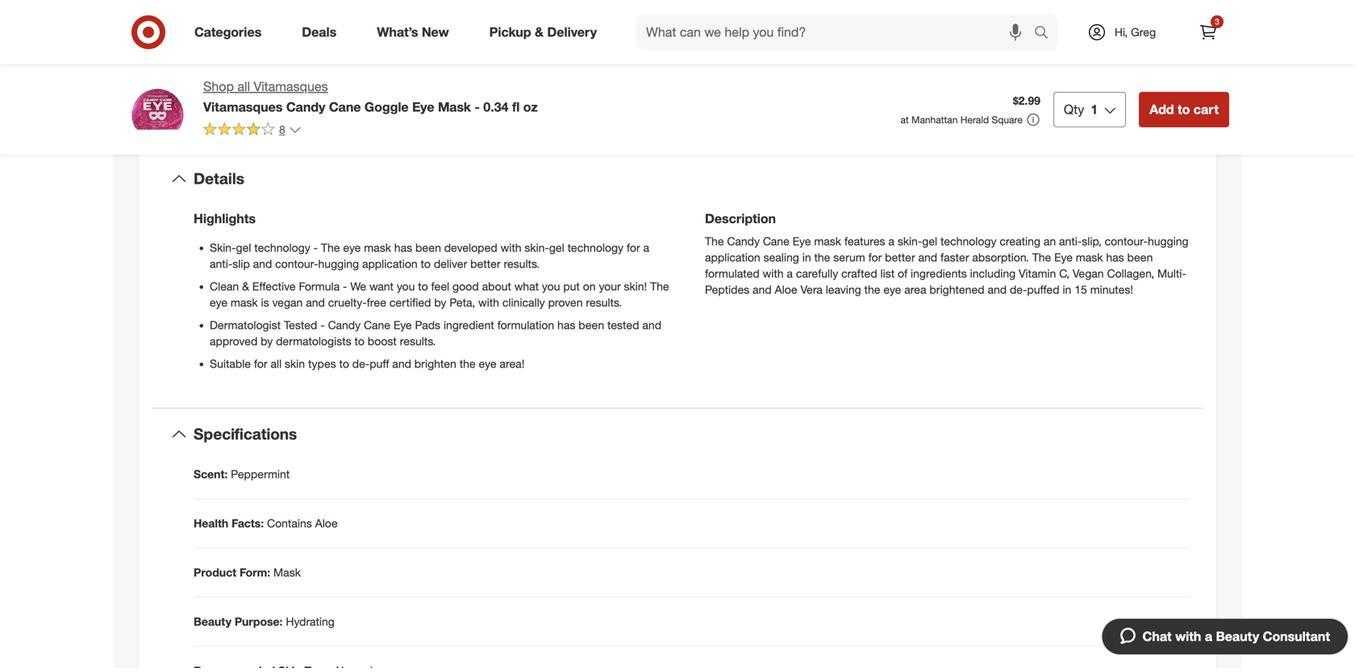 Task type: vqa. For each thing, say whether or not it's contained in the screenshot.
Nursery inside NURSERY NIGHTSTANDS
no



Task type: locate. For each thing, give the bounding box(es) containing it.
slip
[[233, 257, 250, 271]]

1 horizontal spatial for
[[627, 241, 640, 255]]

and right puff
[[392, 357, 411, 371]]

for
[[627, 241, 640, 255], [868, 251, 882, 265], [254, 357, 267, 371]]

1 horizontal spatial has
[[557, 318, 575, 333]]

to inside "skin-gel technology - the eye mask has been developed with skin-gel technology for a anti-slip and contour-hugging application to deliver better results."
[[421, 257, 431, 271]]

candy down description
[[727, 235, 760, 249]]

description the candy cane eye mask features a skin-gel technology creating an anti-slip, contour-hugging application sealing in the serum for better and faster absorption. the eye mask has been formulated with a carefully crafted list of ingredients including vitamin c, vegan collagen, multi- peptides and aloe vera leaving the eye area brightened and de-puffed in 15 minutes!
[[705, 211, 1189, 297]]

eye down certified
[[393, 318, 412, 333]]

0 vertical spatial all
[[237, 79, 250, 94]]

2 vertical spatial the
[[460, 357, 476, 371]]

contour- up collagen,
[[1105, 235, 1148, 249]]

0 vertical spatial candy
[[286, 99, 325, 115]]

aloe
[[775, 283, 797, 297], [315, 517, 338, 531]]

1 horizontal spatial anti-
[[1059, 235, 1082, 249]]

skin-
[[898, 235, 922, 249], [525, 241, 549, 255]]

1 horizontal spatial in
[[1063, 283, 1071, 297]]

skin- up what
[[525, 241, 549, 255]]

de- down vitamin at the right top of the page
[[1010, 283, 1027, 297]]

specifications button
[[152, 409, 1203, 460]]

0 horizontal spatial has
[[394, 241, 412, 255]]

1 vertical spatial candy
[[727, 235, 760, 249]]

anti- right an
[[1059, 235, 1082, 249]]

0 vertical spatial hugging
[[1148, 235, 1189, 249]]

certified
[[389, 296, 431, 310]]

product form: mask
[[194, 566, 301, 580]]

all right shop
[[237, 79, 250, 94]]

1 horizontal spatial beauty
[[1216, 629, 1259, 645]]

mask right form:
[[273, 566, 301, 580]]

1 horizontal spatial skin-
[[898, 235, 922, 249]]

1 vertical spatial the
[[864, 283, 880, 297]]

greg
[[1131, 25, 1156, 39]]

eye inside description the candy cane eye mask features a skin-gel technology creating an anti-slip, contour-hugging application sealing in the serum for better and faster absorption. the eye mask has been formulated with a carefully crafted list of ingredients including vitamin c, vegan collagen, multi- peptides and aloe vera leaving the eye area brightened and de-puffed in 15 minutes!
[[883, 283, 901, 297]]

anti- down skin-
[[210, 257, 233, 271]]

effective
[[252, 280, 296, 294]]

and right slip
[[253, 257, 272, 271]]

brighten
[[414, 357, 456, 371]]

consultant
[[1263, 629, 1330, 645]]

cane inside shop all vitamasques vitamasques candy cane goggle eye mask - 0.34 fl oz
[[329, 99, 361, 115]]

eye inside dermatologist tested - candy cane eye pads ingredient formulation has been tested and approved by dermatologists to boost results.
[[393, 318, 412, 333]]

results. inside "skin-gel technology - the eye mask has been developed with skin-gel technology for a anti-slip and contour-hugging application to deliver better results."
[[504, 257, 540, 271]]

technology
[[940, 235, 996, 249], [254, 241, 310, 255], [567, 241, 624, 255]]

been up deliver
[[415, 241, 441, 255]]

dermatologist
[[210, 318, 281, 333]]

1 horizontal spatial application
[[705, 251, 760, 265]]

to inside clean & effective formula - we want you to feel good about what you put on your skin! the eye mask is vegan and cruelty-free certified by peta, with clinically proven results.
[[418, 280, 428, 294]]

results. down your
[[586, 296, 622, 310]]

2 horizontal spatial candy
[[727, 235, 760, 249]]

& inside clean & effective formula - we want you to feel good about what you put on your skin! the eye mask is vegan and cruelty-free certified by peta, with clinically proven results.
[[242, 280, 249, 294]]

cane inside dermatologist tested - candy cane eye pads ingredient formulation has been tested and approved by dermatologists to boost results.
[[364, 318, 390, 333]]

2 vertical spatial candy
[[328, 318, 361, 333]]

for right suitable
[[254, 357, 267, 371]]

and down the 'including'
[[988, 283, 1007, 297]]

2 horizontal spatial been
[[1127, 251, 1153, 265]]

&
[[535, 24, 544, 40], [242, 280, 249, 294]]

eye down clean
[[210, 296, 227, 310]]

2 horizontal spatial has
[[1106, 251, 1124, 265]]

1 vertical spatial aloe
[[315, 517, 338, 531]]

and right tested on the top left of page
[[642, 318, 661, 333]]

0 vertical spatial aloe
[[775, 283, 797, 297]]

0 horizontal spatial gel
[[236, 241, 251, 255]]

candy up "8" link
[[286, 99, 325, 115]]

0 horizontal spatial de-
[[352, 357, 370, 371]]

0 horizontal spatial you
[[397, 280, 415, 294]]

beauty left purpose:
[[194, 615, 231, 629]]

image of vitamasques candy cane goggle eye mask - 0.34 fl oz image
[[126, 77, 190, 142]]

1 horizontal spatial cane
[[364, 318, 390, 333]]

0 horizontal spatial skin-
[[525, 241, 549, 255]]

results. up what
[[504, 257, 540, 271]]

application inside description the candy cane eye mask features a skin-gel technology creating an anti-slip, contour-hugging application sealing in the serum for better and faster absorption. the eye mask has been formulated with a carefully crafted list of ingredients including vitamin c, vegan collagen, multi- peptides and aloe vera leaving the eye area brightened and de-puffed in 15 minutes!
[[705, 251, 760, 265]]

and
[[918, 251, 937, 265], [253, 257, 272, 271], [753, 283, 772, 297], [988, 283, 1007, 297], [306, 296, 325, 310], [642, 318, 661, 333], [392, 357, 411, 371]]

1 horizontal spatial results.
[[504, 257, 540, 271]]

what's new link
[[363, 15, 469, 50]]

mask up want
[[364, 241, 391, 255]]

cane up sealing
[[763, 235, 789, 249]]

0 vertical spatial contour-
[[1105, 235, 1148, 249]]

1 horizontal spatial the
[[814, 251, 830, 265]]

has inside dermatologist tested - candy cane eye pads ingredient formulation has been tested and approved by dermatologists to boost results.
[[557, 318, 575, 333]]

de-
[[1010, 283, 1027, 297], [352, 357, 370, 371]]

1 horizontal spatial contour-
[[1105, 235, 1148, 249]]

formulation
[[497, 318, 554, 333]]

a up skin!
[[643, 241, 649, 255]]

0 horizontal spatial in
[[802, 251, 811, 265]]

1
[[1091, 102, 1098, 117]]

an
[[1044, 235, 1056, 249]]

better down developed
[[470, 257, 501, 271]]

for up skin!
[[627, 241, 640, 255]]

1 vertical spatial cane
[[763, 235, 789, 249]]

and down formulated on the right
[[753, 283, 772, 297]]

- inside "skin-gel technology - the eye mask has been developed with skin-gel technology for a anti-slip and contour-hugging application to deliver better results."
[[313, 241, 318, 255]]

mask
[[438, 99, 471, 115], [273, 566, 301, 580]]

to right types
[[339, 357, 349, 371]]

1 vertical spatial mask
[[273, 566, 301, 580]]

you
[[397, 280, 415, 294], [542, 280, 560, 294]]

eye up sealing
[[793, 235, 811, 249]]

been inside dermatologist tested - candy cane eye pads ingredient formulation has been tested and approved by dermatologists to boost results.
[[579, 318, 604, 333]]

results. inside clean & effective formula - we want you to feel good about what you put on your skin! the eye mask is vegan and cruelty-free certified by peta, with clinically proven results.
[[586, 296, 622, 310]]

been up collagen,
[[1127, 251, 1153, 265]]

eye up the we
[[343, 241, 361, 255]]

0.34
[[483, 99, 509, 115]]

- up the formula
[[313, 241, 318, 255]]

beauty
[[194, 615, 231, 629], [1216, 629, 1259, 645]]

all left skin
[[271, 357, 282, 371]]

delivery
[[547, 24, 597, 40]]

the right brighten on the left
[[460, 357, 476, 371]]

technology inside description the candy cane eye mask features a skin-gel technology creating an anti-slip, contour-hugging application sealing in the serum for better and faster absorption. the eye mask has been formulated with a carefully crafted list of ingredients including vitamin c, vegan collagen, multi- peptides and aloe vera leaving the eye area brightened and de-puffed in 15 minutes!
[[940, 235, 996, 249]]

mask up serum
[[814, 235, 841, 249]]

1 horizontal spatial gel
[[549, 241, 564, 255]]

better
[[885, 251, 915, 265], [470, 257, 501, 271]]

0 horizontal spatial mask
[[273, 566, 301, 580]]

a right features
[[888, 235, 894, 249]]

de- down the boost
[[352, 357, 370, 371]]

hugging up the formula
[[318, 257, 359, 271]]

application up want
[[362, 257, 418, 271]]

you left put
[[542, 280, 560, 294]]

0 horizontal spatial &
[[242, 280, 249, 294]]

for inside "skin-gel technology - the eye mask has been developed with skin-gel technology for a anti-slip and contour-hugging application to deliver better results."
[[627, 241, 640, 255]]

vitamin
[[1019, 267, 1056, 281]]

to inside button
[[1178, 102, 1190, 117]]

1 vertical spatial hugging
[[318, 257, 359, 271]]

0 horizontal spatial hugging
[[318, 257, 359, 271]]

clean
[[210, 280, 239, 294]]

1 vertical spatial anti-
[[210, 257, 233, 271]]

0 horizontal spatial for
[[254, 357, 267, 371]]

gel up slip
[[236, 241, 251, 255]]

0 horizontal spatial beauty
[[194, 615, 231, 629]]

to left feel
[[418, 280, 428, 294]]

eye up c,
[[1054, 251, 1073, 265]]

by down feel
[[434, 296, 446, 310]]

1 horizontal spatial de-
[[1010, 283, 1027, 297]]

0 vertical spatial in
[[802, 251, 811, 265]]

0 vertical spatial de-
[[1010, 283, 1027, 297]]

you up certified
[[397, 280, 415, 294]]

gel up put
[[549, 241, 564, 255]]

1 horizontal spatial technology
[[567, 241, 624, 255]]

0 vertical spatial &
[[535, 24, 544, 40]]

specifications
[[194, 425, 297, 444]]

2 horizontal spatial results.
[[586, 296, 622, 310]]

0 horizontal spatial aloe
[[315, 517, 338, 531]]

for down features
[[868, 251, 882, 265]]

0 horizontal spatial candy
[[286, 99, 325, 115]]

better up of
[[885, 251, 915, 265]]

2 vertical spatial cane
[[364, 318, 390, 333]]

purpose:
[[235, 615, 283, 629]]

in left 15
[[1063, 283, 1071, 297]]

1 horizontal spatial been
[[579, 318, 604, 333]]

candy down cruelty- at the left of the page
[[328, 318, 361, 333]]

vitamasques up "8" link
[[203, 99, 283, 115]]

scent: peppermint
[[194, 468, 290, 482]]

with down sealing
[[763, 267, 784, 281]]

anti-
[[1059, 235, 1082, 249], [210, 257, 233, 271]]

beauty inside button
[[1216, 629, 1259, 645]]

in
[[802, 251, 811, 265], [1063, 283, 1071, 297]]

0 horizontal spatial anti-
[[210, 257, 233, 271]]

search
[[1027, 26, 1066, 42]]

2 horizontal spatial technology
[[940, 235, 996, 249]]

is
[[261, 296, 269, 310]]

the up the formula
[[321, 241, 340, 255]]

aloe left the vera on the top right of the page
[[775, 283, 797, 297]]

has up collagen,
[[1106, 251, 1124, 265]]

has down "proven"
[[557, 318, 575, 333]]

with
[[501, 241, 521, 255], [763, 267, 784, 281], [478, 296, 499, 310], [1175, 629, 1201, 645]]

the up carefully
[[814, 251, 830, 265]]

by inside dermatologist tested - candy cane eye pads ingredient formulation has been tested and approved by dermatologists to boost results.
[[261, 335, 273, 349]]

gel up ingredients
[[922, 235, 937, 249]]

clinically
[[502, 296, 545, 310]]

- inside clean & effective formula - we want you to feel good about what you put on your skin! the eye mask is vegan and cruelty-free certified by peta, with clinically proven results.
[[343, 280, 347, 294]]

vitamasques candy cane goggle eye mask - 0.34 fl oz, 5 of 16 image
[[126, 0, 386, 17]]

all
[[237, 79, 250, 94], [271, 357, 282, 371]]

ingredients
[[911, 267, 967, 281]]

technology up effective
[[254, 241, 310, 255]]

- left 0.34
[[475, 99, 480, 115]]

1 vertical spatial by
[[261, 335, 273, 349]]

1 vertical spatial &
[[242, 280, 249, 294]]

0 vertical spatial cane
[[329, 99, 361, 115]]

- left the we
[[343, 280, 347, 294]]

a inside "skin-gel technology - the eye mask has been developed with skin-gel technology for a anti-slip and contour-hugging application to deliver better results."
[[643, 241, 649, 255]]

herald
[[960, 114, 989, 126]]

1 horizontal spatial mask
[[438, 99, 471, 115]]

to left deliver
[[421, 257, 431, 271]]

technology up on
[[567, 241, 624, 255]]

0 vertical spatial the
[[814, 251, 830, 265]]

eye right goggle
[[412, 99, 434, 115]]

candy
[[286, 99, 325, 115], [727, 235, 760, 249], [328, 318, 361, 333]]

aloe right contains
[[315, 517, 338, 531]]

cruelty-
[[328, 296, 367, 310]]

has inside description the candy cane eye mask features a skin-gel technology creating an anti-slip, contour-hugging application sealing in the serum for better and faster absorption. the eye mask has been formulated with a carefully crafted list of ingredients including vitamin c, vegan collagen, multi- peptides and aloe vera leaving the eye area brightened and de-puffed in 15 minutes!
[[1106, 251, 1124, 265]]

1 horizontal spatial by
[[434, 296, 446, 310]]

to
[[1178, 102, 1190, 117], [421, 257, 431, 271], [418, 280, 428, 294], [354, 335, 364, 349], [339, 357, 349, 371]]

application inside "skin-gel technology - the eye mask has been developed with skin-gel technology for a anti-slip and contour-hugging application to deliver better results."
[[362, 257, 418, 271]]

cane left goggle
[[329, 99, 361, 115]]

the
[[705, 235, 724, 249], [321, 241, 340, 255], [1032, 251, 1051, 265], [650, 280, 669, 294]]

1 horizontal spatial better
[[885, 251, 915, 265]]

0 horizontal spatial contour-
[[275, 257, 318, 271]]

- up the dermatologists
[[320, 318, 325, 333]]

application up formulated on the right
[[705, 251, 760, 265]]

the down crafted
[[864, 283, 880, 297]]

0 vertical spatial results.
[[504, 257, 540, 271]]

eye down list
[[883, 283, 901, 297]]

2 vertical spatial results.
[[400, 335, 436, 349]]

0 horizontal spatial by
[[261, 335, 273, 349]]

add
[[1150, 102, 1174, 117]]

beauty left consultant
[[1216, 629, 1259, 645]]

creating
[[1000, 235, 1040, 249]]

gel
[[922, 235, 937, 249], [236, 241, 251, 255], [549, 241, 564, 255]]

1 horizontal spatial hugging
[[1148, 235, 1189, 249]]

0 horizontal spatial cane
[[329, 99, 361, 115]]

contour-
[[1105, 235, 1148, 249], [275, 257, 318, 271]]

eye inside "skin-gel technology - the eye mask has been developed with skin-gel technology for a anti-slip and contour-hugging application to deliver better results."
[[343, 241, 361, 255]]

skin- up of
[[898, 235, 922, 249]]

technology up faster
[[940, 235, 996, 249]]

1 horizontal spatial you
[[542, 280, 560, 294]]

results. inside dermatologist tested - candy cane eye pads ingredient formulation has been tested and approved by dermatologists to boost results.
[[400, 335, 436, 349]]

0 horizontal spatial application
[[362, 257, 418, 271]]

by down dermatologist
[[261, 335, 273, 349]]

put
[[563, 280, 580, 294]]

image gallery element
[[126, 0, 658, 66]]

0 horizontal spatial all
[[237, 79, 250, 94]]

all inside shop all vitamasques vitamasques candy cane goggle eye mask - 0.34 fl oz
[[237, 79, 250, 94]]

& for clean
[[242, 280, 249, 294]]

1 vertical spatial results.
[[586, 296, 622, 310]]

1 horizontal spatial &
[[535, 24, 544, 40]]

with right chat
[[1175, 629, 1201, 645]]

vitamasques candy cane goggle eye mask - 0.34 fl oz, 6 of 16 image
[[398, 0, 658, 17]]

skin
[[285, 357, 305, 371]]

results. down pads
[[400, 335, 436, 349]]

what's
[[377, 24, 418, 40]]

been left tested on the top left of page
[[579, 318, 604, 333]]

with right developed
[[501, 241, 521, 255]]

to left the boost
[[354, 335, 364, 349]]

hugging up multi- at right
[[1148, 235, 1189, 249]]

0 vertical spatial mask
[[438, 99, 471, 115]]

0 horizontal spatial been
[[415, 241, 441, 255]]

2 horizontal spatial the
[[864, 283, 880, 297]]

clean & effective formula - we want you to feel good about what you put on your skin! the eye mask is vegan and cruelty-free certified by peta, with clinically proven results.
[[210, 280, 669, 310]]

eye
[[412, 99, 434, 115], [793, 235, 811, 249], [1054, 251, 1073, 265], [393, 318, 412, 333]]

sponsored
[[1181, 36, 1229, 48]]

0 horizontal spatial better
[[470, 257, 501, 271]]

vitamasques up the 8
[[254, 79, 328, 94]]

the right skin!
[[650, 280, 669, 294]]

cane up the boost
[[364, 318, 390, 333]]

hugging
[[1148, 235, 1189, 249], [318, 257, 359, 271]]

peppermint
[[231, 468, 290, 482]]

we
[[350, 280, 366, 294]]

pads
[[415, 318, 440, 333]]

0 vertical spatial anti-
[[1059, 235, 1082, 249]]

and down the formula
[[306, 296, 325, 310]]

hydrating
[[286, 615, 335, 629]]

1 vertical spatial vitamasques
[[203, 99, 283, 115]]

2 horizontal spatial gel
[[922, 235, 937, 249]]

what
[[514, 280, 539, 294]]

results.
[[504, 257, 540, 271], [586, 296, 622, 310], [400, 335, 436, 349]]

mask left is
[[231, 296, 258, 310]]

1 horizontal spatial candy
[[328, 318, 361, 333]]

advertisement region
[[697, 0, 1229, 35]]

goggle
[[365, 99, 409, 115]]

has up certified
[[394, 241, 412, 255]]

been
[[415, 241, 441, 255], [1127, 251, 1153, 265], [579, 318, 604, 333]]

vitamasques
[[254, 79, 328, 94], [203, 99, 283, 115]]

& down vitamasques candy cane goggle eye mask - 0.34 fl oz, 6 of 16 image
[[535, 24, 544, 40]]

a right chat
[[1205, 629, 1212, 645]]

& right clean
[[242, 280, 249, 294]]

contour- up the formula
[[275, 257, 318, 271]]

been inside "skin-gel technology - the eye mask has been developed with skin-gel technology for a anti-slip and contour-hugging application to deliver better results."
[[415, 241, 441, 255]]

mask left 0.34
[[438, 99, 471, 115]]

with down about at the left
[[478, 296, 499, 310]]

2 horizontal spatial cane
[[763, 235, 789, 249]]

in up carefully
[[802, 251, 811, 265]]

1 vertical spatial contour-
[[275, 257, 318, 271]]

the up vitamin at the right top of the page
[[1032, 251, 1051, 265]]

0 vertical spatial by
[[434, 296, 446, 310]]

with inside clean & effective formula - we want you to feel good about what you put on your skin! the eye mask is vegan and cruelty-free certified by peta, with clinically proven results.
[[478, 296, 499, 310]]

to right add on the top of page
[[1178, 102, 1190, 117]]

1 horizontal spatial aloe
[[775, 283, 797, 297]]

good
[[453, 280, 479, 294]]

2 horizontal spatial for
[[868, 251, 882, 265]]

1 horizontal spatial all
[[271, 357, 282, 371]]

0 horizontal spatial results.
[[400, 335, 436, 349]]



Task type: describe. For each thing, give the bounding box(es) containing it.
developed
[[444, 241, 497, 255]]

collagen,
[[1107, 267, 1154, 281]]

contour- inside "skin-gel technology - the eye mask has been developed with skin-gel technology for a anti-slip and contour-hugging application to deliver better results."
[[275, 257, 318, 271]]

and inside dermatologist tested - candy cane eye pads ingredient formulation has been tested and approved by dermatologists to boost results.
[[642, 318, 661, 333]]

better inside description the candy cane eye mask features a skin-gel technology creating an anti-slip, contour-hugging application sealing in the serum for better and faster absorption. the eye mask has been formulated with a carefully crafted list of ingredients including vitamin c, vegan collagen, multi- peptides and aloe vera leaving the eye area brightened and de-puffed in 15 minutes!
[[885, 251, 915, 265]]

area!
[[500, 357, 525, 371]]

15
[[1075, 283, 1087, 297]]

description
[[705, 211, 776, 227]]

hi, greg
[[1115, 25, 1156, 39]]

gel inside description the candy cane eye mask features a skin-gel technology creating an anti-slip, contour-hugging application sealing in the serum for better and faster absorption. the eye mask has been formulated with a carefully crafted list of ingredients including vitamin c, vegan collagen, multi- peptides and aloe vera leaving the eye area brightened and de-puffed in 15 minutes!
[[922, 235, 937, 249]]

including
[[970, 267, 1016, 281]]

1 you from the left
[[397, 280, 415, 294]]

the inside clean & effective formula - we want you to feel good about what you put on your skin! the eye mask is vegan and cruelty-free certified by peta, with clinically proven results.
[[650, 280, 669, 294]]

and up ingredients
[[918, 251, 937, 265]]

peptides
[[705, 283, 749, 297]]

contour- inside description the candy cane eye mask features a skin-gel technology creating an anti-slip, contour-hugging application sealing in the serum for better and faster absorption. the eye mask has been formulated with a carefully crafted list of ingredients including vitamin c, vegan collagen, multi- peptides and aloe vera leaving the eye area brightened and de-puffed in 15 minutes!
[[1105, 235, 1148, 249]]

mask inside shop all vitamasques vitamasques candy cane goggle eye mask - 0.34 fl oz
[[438, 99, 471, 115]]

vegan
[[272, 296, 303, 310]]

boost
[[368, 335, 397, 349]]

been inside description the candy cane eye mask features a skin-gel technology creating an anti-slip, contour-hugging application sealing in the serum for better and faster absorption. the eye mask has been formulated with a carefully crafted list of ingredients including vitamin c, vegan collagen, multi- peptides and aloe vera leaving the eye area brightened and de-puffed in 15 minutes!
[[1127, 251, 1153, 265]]

candy inside shop all vitamasques vitamasques candy cane goggle eye mask - 0.34 fl oz
[[286, 99, 325, 115]]

square
[[992, 114, 1023, 126]]

add to cart button
[[1139, 92, 1229, 127]]

feel
[[431, 280, 449, 294]]

candy inside dermatologist tested - candy cane eye pads ingredient formulation has been tested and approved by dermatologists to boost results.
[[328, 318, 361, 333]]

fl
[[512, 99, 520, 115]]

of
[[898, 267, 908, 281]]

1 vertical spatial all
[[271, 357, 282, 371]]

a down sealing
[[787, 267, 793, 281]]

8 link
[[203, 122, 301, 140]]

details button
[[152, 153, 1203, 205]]

formula
[[299, 280, 340, 294]]

search button
[[1027, 15, 1066, 53]]

add to cart
[[1150, 102, 1219, 117]]

3 link
[[1191, 15, 1226, 50]]

minutes!
[[1090, 283, 1133, 297]]

1 vertical spatial in
[[1063, 283, 1071, 297]]

aloe inside description the candy cane eye mask features a skin-gel technology creating an anti-slip, contour-hugging application sealing in the serum for better and faster absorption. the eye mask has been formulated with a carefully crafted list of ingredients including vitamin c, vegan collagen, multi- peptides and aloe vera leaving the eye area brightened and de-puffed in 15 minutes!
[[775, 283, 797, 297]]

- inside dermatologist tested - candy cane eye pads ingredient formulation has been tested and approved by dermatologists to boost results.
[[320, 318, 325, 333]]

- inside shop all vitamasques vitamasques candy cane goggle eye mask - 0.34 fl oz
[[475, 99, 480, 115]]

c,
[[1059, 267, 1069, 281]]

1 vertical spatial de-
[[352, 357, 370, 371]]

want
[[369, 280, 394, 294]]

anti- inside "skin-gel technology - the eye mask has been developed with skin-gel technology for a anti-slip and contour-hugging application to deliver better results."
[[210, 257, 233, 271]]

form:
[[240, 566, 270, 580]]

scent:
[[194, 468, 228, 482]]

hugging inside description the candy cane eye mask features a skin-gel technology creating an anti-slip, contour-hugging application sealing in the serum for better and faster absorption. the eye mask has been formulated with a carefully crafted list of ingredients including vitamin c, vegan collagen, multi- peptides and aloe vera leaving the eye area brightened and de-puffed in 15 minutes!
[[1148, 235, 1189, 249]]

categories link
[[181, 15, 282, 50]]

puffed
[[1027, 283, 1059, 297]]

dermatologist tested - candy cane eye pads ingredient formulation has been tested and approved by dermatologists to boost results.
[[210, 318, 661, 349]]

categories
[[194, 24, 262, 40]]

eye inside shop all vitamasques vitamasques candy cane goggle eye mask - 0.34 fl oz
[[412, 99, 434, 115]]

pickup & delivery
[[489, 24, 597, 40]]

at
[[901, 114, 909, 126]]

list
[[880, 267, 895, 281]]

suitable for all skin types to de-puff and brighten the eye area!
[[210, 357, 525, 371]]

sealing
[[763, 251, 799, 265]]

details
[[194, 169, 244, 188]]

chat with a beauty consultant button
[[1101, 619, 1349, 656]]

qty 1
[[1064, 102, 1098, 117]]

pickup & delivery link
[[476, 15, 617, 50]]

chat with a beauty consultant
[[1143, 629, 1330, 645]]

highlights
[[194, 211, 256, 227]]

8
[[279, 122, 285, 137]]

cane inside description the candy cane eye mask features a skin-gel technology creating an anti-slip, contour-hugging application sealing in the serum for better and faster absorption. the eye mask has been formulated with a carefully crafted list of ingredients including vitamin c, vegan collagen, multi- peptides and aloe vera leaving the eye area brightened and de-puffed in 15 minutes!
[[763, 235, 789, 249]]

features
[[844, 235, 885, 249]]

0 horizontal spatial technology
[[254, 241, 310, 255]]

skin- inside description the candy cane eye mask features a skin-gel technology creating an anti-slip, contour-hugging application sealing in the serum for better and faster absorption. the eye mask has been formulated with a carefully crafted list of ingredients including vitamin c, vegan collagen, multi- peptides and aloe vera leaving the eye area brightened and de-puffed in 15 minutes!
[[898, 235, 922, 249]]

tested
[[284, 318, 317, 333]]

hi,
[[1115, 25, 1128, 39]]

a inside button
[[1205, 629, 1212, 645]]

shop
[[203, 79, 234, 94]]

3
[[1215, 17, 1219, 27]]

formulated
[[705, 267, 760, 281]]

vegan
[[1073, 267, 1104, 281]]

on
[[583, 280, 596, 294]]

better inside "skin-gel technology - the eye mask has been developed with skin-gel technology for a anti-slip and contour-hugging application to deliver better results."
[[470, 257, 501, 271]]

& for pickup
[[535, 24, 544, 40]]

ingredient
[[444, 318, 494, 333]]

chat
[[1143, 629, 1172, 645]]

with inside button
[[1175, 629, 1201, 645]]

with inside "skin-gel technology - the eye mask has been developed with skin-gel technology for a anti-slip and contour-hugging application to deliver better results."
[[501, 241, 521, 255]]

carefully
[[796, 267, 838, 281]]

What can we help you find? suggestions appear below search field
[[636, 15, 1038, 50]]

cart
[[1194, 102, 1219, 117]]

qty
[[1064, 102, 1084, 117]]

absorption.
[[972, 251, 1029, 265]]

to inside dermatologist tested - candy cane eye pads ingredient formulation has been tested and approved by dermatologists to boost results.
[[354, 335, 364, 349]]

$2.99
[[1013, 94, 1040, 108]]

by inside clean & effective formula - we want you to feel good about what you put on your skin! the eye mask is vegan and cruelty-free certified by peta, with clinically proven results.
[[434, 296, 446, 310]]

skin- inside "skin-gel technology - the eye mask has been developed with skin-gel technology for a anti-slip and contour-hugging application to deliver better results."
[[525, 241, 549, 255]]

what's new
[[377, 24, 449, 40]]

peta,
[[449, 296, 475, 310]]

de- inside description the candy cane eye mask features a skin-gel technology creating an anti-slip, contour-hugging application sealing in the serum for better and faster absorption. the eye mask has been formulated with a carefully crafted list of ingredients including vitamin c, vegan collagen, multi- peptides and aloe vera leaving the eye area brightened and de-puffed in 15 minutes!
[[1010, 283, 1027, 297]]

vera
[[800, 283, 823, 297]]

candy inside description the candy cane eye mask features a skin-gel technology creating an anti-slip, contour-hugging application sealing in the serum for better and faster absorption. the eye mask has been formulated with a carefully crafted list of ingredients including vitamin c, vegan collagen, multi- peptides and aloe vera leaving the eye area brightened and de-puffed in 15 minutes!
[[727, 235, 760, 249]]

free
[[367, 296, 386, 310]]

proven
[[548, 296, 583, 310]]

oz
[[523, 99, 538, 115]]

multi-
[[1157, 267, 1186, 281]]

and inside clean & effective formula - we want you to feel good about what you put on your skin! the eye mask is vegan and cruelty-free certified by peta, with clinically proven results.
[[306, 296, 325, 310]]

mask inside clean & effective formula - we want you to feel good about what you put on your skin! the eye mask is vegan and cruelty-free certified by peta, with clinically proven results.
[[231, 296, 258, 310]]

with inside description the candy cane eye mask features a skin-gel technology creating an anti-slip, contour-hugging application sealing in the serum for better and faster absorption. the eye mask has been formulated with a carefully crafted list of ingredients including vitamin c, vegan collagen, multi- peptides and aloe vera leaving the eye area brightened and de-puffed in 15 minutes!
[[763, 267, 784, 281]]

your
[[599, 280, 621, 294]]

the down description
[[705, 235, 724, 249]]

shop all vitamasques vitamasques candy cane goggle eye mask - 0.34 fl oz
[[203, 79, 538, 115]]

brightened
[[929, 283, 984, 297]]

mask inside "skin-gel technology - the eye mask has been developed with skin-gel technology for a anti-slip and contour-hugging application to deliver better results."
[[364, 241, 391, 255]]

leaving
[[826, 283, 861, 297]]

product
[[194, 566, 236, 580]]

eye left area!
[[479, 357, 496, 371]]

dermatologists
[[276, 335, 351, 349]]

2 you from the left
[[542, 280, 560, 294]]

skin-
[[210, 241, 236, 255]]

hugging inside "skin-gel technology - the eye mask has been developed with skin-gel technology for a anti-slip and contour-hugging application to deliver better results."
[[318, 257, 359, 271]]

mask up vegan on the right top of the page
[[1076, 251, 1103, 265]]

health facts: contains aloe
[[194, 517, 338, 531]]

area
[[904, 283, 926, 297]]

facts:
[[232, 517, 264, 531]]

anti- inside description the candy cane eye mask features a skin-gel technology creating an anti-slip, contour-hugging application sealing in the serum for better and faster absorption. the eye mask has been formulated with a carefully crafted list of ingredients including vitamin c, vegan collagen, multi- peptides and aloe vera leaving the eye area brightened and de-puffed in 15 minutes!
[[1059, 235, 1082, 249]]

deals link
[[288, 15, 357, 50]]

contains
[[267, 517, 312, 531]]

0 vertical spatial vitamasques
[[254, 79, 328, 94]]

crafted
[[841, 267, 877, 281]]

has inside "skin-gel technology - the eye mask has been developed with skin-gel technology for a anti-slip and contour-hugging application to deliver better results."
[[394, 241, 412, 255]]

health
[[194, 517, 228, 531]]

for inside description the candy cane eye mask features a skin-gel technology creating an anti-slip, contour-hugging application sealing in the serum for better and faster absorption. the eye mask has been formulated with a carefully crafted list of ingredients including vitamin c, vegan collagen, multi- peptides and aloe vera leaving the eye area brightened and de-puffed in 15 minutes!
[[868, 251, 882, 265]]

0 horizontal spatial the
[[460, 357, 476, 371]]

at manhattan herald square
[[901, 114, 1023, 126]]

the inside "skin-gel technology - the eye mask has been developed with skin-gel technology for a anti-slip and contour-hugging application to deliver better results."
[[321, 241, 340, 255]]

skin!
[[624, 280, 647, 294]]

and inside "skin-gel technology - the eye mask has been developed with skin-gel technology for a anti-slip and contour-hugging application to deliver better results."
[[253, 257, 272, 271]]

types
[[308, 357, 336, 371]]

deals
[[302, 24, 337, 40]]

eye inside clean & effective formula - we want you to feel good about what you put on your skin! the eye mask is vegan and cruelty-free certified by peta, with clinically proven results.
[[210, 296, 227, 310]]



